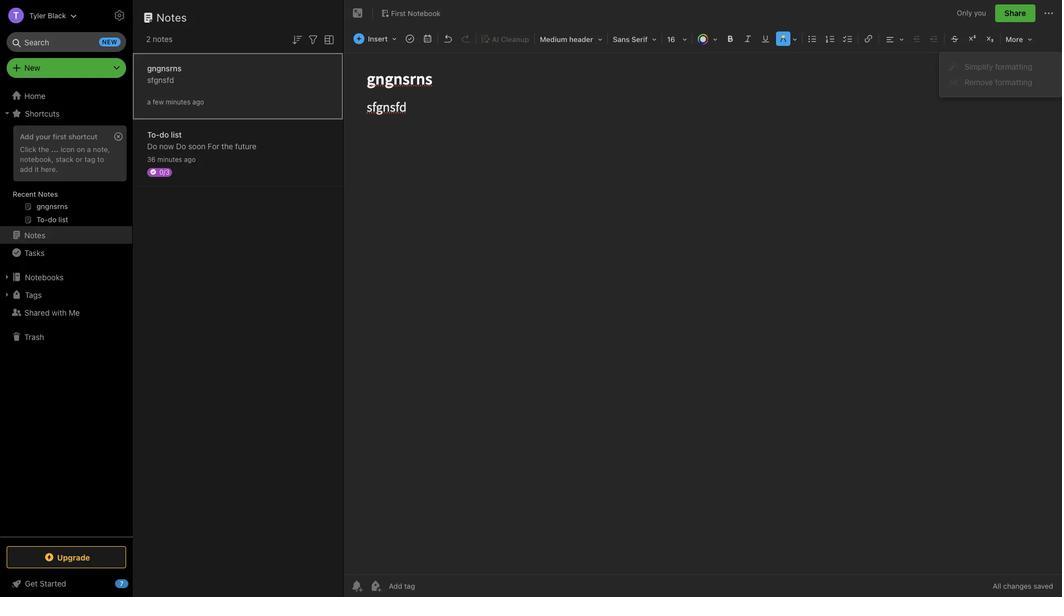 Task type: describe. For each thing, give the bounding box(es) containing it.
shortcuts
[[25, 109, 60, 118]]

Search text field
[[14, 32, 118, 52]]

a inside icon on a note, notebook, stack or tag to add it here.
[[87, 145, 91, 154]]

sfgnsfd
[[147, 75, 174, 84]]

Highlight field
[[775, 31, 801, 47]]

more
[[1006, 35, 1024, 44]]

click the ...
[[20, 145, 59, 154]]

7
[[120, 581, 124, 588]]

with
[[52, 308, 67, 317]]

recent
[[13, 190, 36, 199]]

Heading level field
[[536, 31, 606, 47]]

serif
[[632, 35, 648, 44]]

new search field
[[14, 32, 121, 52]]

0 vertical spatial notes
[[157, 11, 187, 24]]

black
[[48, 11, 66, 20]]

shortcut
[[68, 132, 97, 141]]

tyler black
[[29, 11, 66, 20]]

bulleted list image
[[805, 31, 821, 46]]

Add filters field
[[307, 32, 320, 46]]

do
[[160, 130, 169, 139]]

your
[[36, 132, 51, 141]]

notebook,
[[20, 155, 54, 164]]

Add tag field
[[388, 582, 471, 592]]

gngnsrns sfgnsfd
[[147, 63, 182, 84]]

medium header
[[540, 35, 593, 44]]

saved
[[1034, 582, 1054, 591]]

icon
[[61, 145, 75, 154]]

tags button
[[0, 286, 132, 304]]

bold image
[[723, 31, 738, 46]]

1 do from the left
[[147, 141, 157, 151]]

add filters image
[[307, 33, 320, 46]]

home link
[[0, 87, 133, 105]]

more actions image
[[1043, 7, 1056, 20]]

undo image
[[440, 31, 456, 46]]

notebooks
[[25, 273, 64, 282]]

simplify formatting
[[965, 62, 1033, 71]]

new button
[[7, 58, 126, 78]]

expand notebooks image
[[3, 273, 12, 282]]

for
[[208, 141, 219, 151]]

checklist image
[[841, 31, 856, 46]]

only you
[[957, 8, 987, 17]]

only
[[957, 8, 973, 17]]

all changes saved
[[993, 582, 1054, 591]]

click
[[20, 145, 36, 154]]

Note Editor text field
[[344, 53, 1063, 575]]

add
[[20, 165, 33, 174]]

on
[[77, 145, 85, 154]]

me
[[69, 308, 80, 317]]

expand tags image
[[3, 291, 12, 299]]

now
[[159, 141, 174, 151]]

to-
[[147, 130, 160, 139]]

the inside to-do list do now do soon for the future
[[222, 141, 233, 151]]

shared with me
[[24, 308, 80, 317]]

italic image
[[740, 31, 756, 46]]

tags
[[25, 290, 42, 300]]

all
[[993, 582, 1002, 591]]

expand note image
[[351, 7, 365, 20]]

2 do from the left
[[176, 141, 186, 151]]

2 vertical spatial notes
[[24, 230, 46, 240]]

here.
[[41, 165, 58, 174]]

insert link image
[[861, 31, 877, 46]]

click to collapse image
[[129, 577, 137, 590]]

0 vertical spatial minutes
[[166, 98, 191, 106]]

insert
[[368, 34, 388, 43]]

icon on a note, notebook, stack or tag to add it here.
[[20, 145, 110, 174]]

...
[[51, 145, 59, 154]]

first
[[53, 132, 67, 141]]

underline image
[[758, 31, 774, 46]]

36
[[147, 155, 156, 164]]

formatting for remove formatting
[[996, 77, 1033, 87]]

stack
[[56, 155, 74, 164]]

first
[[391, 9, 406, 17]]

subscript image
[[983, 31, 998, 46]]

Help and Learning task checklist field
[[0, 576, 133, 593]]

you
[[975, 8, 987, 17]]

notes link
[[0, 226, 132, 244]]

Alignment field
[[880, 31, 908, 47]]

notes inside group
[[38, 190, 58, 199]]

simplify
[[965, 62, 994, 71]]

share button
[[996, 4, 1036, 22]]

it
[[35, 165, 39, 174]]

remove formatting
[[965, 77, 1033, 87]]

tyler
[[29, 11, 46, 20]]

get
[[25, 579, 38, 589]]



Task type: locate. For each thing, give the bounding box(es) containing it.
calendar event image
[[420, 31, 435, 46]]

sans
[[613, 35, 630, 44]]

first notebook
[[391, 9, 441, 17]]

2
[[146, 34, 151, 44]]

soon
[[188, 141, 206, 151]]

strikethrough image
[[947, 31, 963, 46]]

1 vertical spatial a
[[87, 145, 91, 154]]

remove formatting link
[[940, 75, 1062, 90]]

dropdown list menu
[[940, 59, 1062, 90]]

changes
[[1004, 582, 1032, 591]]

notebooks link
[[0, 268, 132, 286]]

0 horizontal spatial the
[[38, 145, 49, 154]]

task image
[[402, 31, 418, 46]]

list
[[171, 130, 182, 139]]

0 vertical spatial formatting
[[996, 62, 1033, 71]]

Font family field
[[609, 31, 661, 47]]

ago up to-do list do now do soon for the future
[[192, 98, 204, 106]]

note,
[[93, 145, 110, 154]]

Font size field
[[663, 31, 691, 47]]

Font color field
[[694, 31, 722, 47]]

or
[[76, 155, 83, 164]]

group
[[0, 122, 132, 231]]

the right for at the top left
[[222, 141, 233, 151]]

More actions field
[[1043, 4, 1056, 22]]

0/3
[[159, 168, 170, 176]]

notes up tasks on the top left of page
[[24, 230, 46, 240]]

superscript image
[[965, 31, 981, 46]]

started
[[40, 579, 66, 589]]

tag
[[85, 155, 95, 164]]

the
[[222, 141, 233, 151], [38, 145, 49, 154]]

to-do list do now do soon for the future
[[147, 130, 257, 151]]

notes right the recent on the top of page
[[38, 190, 58, 199]]

medium
[[540, 35, 568, 44]]

1 horizontal spatial the
[[222, 141, 233, 151]]

Insert field
[[351, 31, 401, 46]]

upgrade button
[[7, 547, 126, 569]]

0 vertical spatial ago
[[192, 98, 204, 106]]

ago
[[192, 98, 204, 106], [184, 155, 196, 164]]

16
[[667, 35, 675, 44]]

formatting for simplify formatting
[[996, 62, 1033, 71]]

tasks
[[24, 248, 44, 258]]

minutes right few on the top left of page
[[166, 98, 191, 106]]

a
[[147, 98, 151, 106], [87, 145, 91, 154]]

1 vertical spatial notes
[[38, 190, 58, 199]]

1 formatting from the top
[[996, 62, 1033, 71]]

trash
[[24, 332, 44, 342]]

2 notes
[[146, 34, 173, 44]]

upgrade
[[57, 553, 90, 563]]

shared
[[24, 308, 50, 317]]

group containing add your first shortcut
[[0, 122, 132, 231]]

header
[[569, 35, 593, 44]]

a right on at the top of page
[[87, 145, 91, 154]]

add tag image
[[369, 580, 382, 593]]

1 vertical spatial minutes
[[157, 155, 182, 164]]

note window element
[[344, 0, 1063, 598]]

do down to-
[[147, 141, 157, 151]]

minutes
[[166, 98, 191, 106], [157, 155, 182, 164]]

notebook
[[408, 9, 441, 17]]

do down "list"
[[176, 141, 186, 151]]

formatting inside remove formatting 'link'
[[996, 77, 1033, 87]]

trash link
[[0, 328, 132, 346]]

1 horizontal spatial a
[[147, 98, 151, 106]]

add a reminder image
[[350, 580, 364, 593]]

recent notes
[[13, 190, 58, 199]]

0 vertical spatial a
[[147, 98, 151, 106]]

sans serif
[[613, 35, 648, 44]]

notes
[[153, 34, 173, 44]]

to
[[97, 155, 104, 164]]

new
[[24, 63, 40, 72]]

shared with me link
[[0, 304, 132, 322]]

More field
[[1002, 31, 1036, 47]]

future
[[235, 141, 257, 151]]

formatting up remove formatting 'link'
[[996, 62, 1033, 71]]

View options field
[[320, 32, 336, 46]]

numbered list image
[[823, 31, 838, 46]]

few
[[153, 98, 164, 106]]

Sort options field
[[291, 32, 304, 46]]

tree
[[0, 87, 133, 537]]

notes up the notes at left top
[[157, 11, 187, 24]]

remove
[[965, 77, 994, 87]]

1 horizontal spatial do
[[176, 141, 186, 151]]

36 minutes ago
[[147, 155, 196, 164]]

home
[[24, 91, 46, 100]]

get started
[[25, 579, 66, 589]]

settings image
[[113, 9, 126, 22]]

minutes down now
[[157, 155, 182, 164]]

1 vertical spatial ago
[[184, 155, 196, 164]]

2 formatting from the top
[[996, 77, 1033, 87]]

first notebook button
[[377, 6, 445, 21]]

formatting down simplify formatting link
[[996, 77, 1033, 87]]

the inside group
[[38, 145, 49, 154]]

add your first shortcut
[[20, 132, 97, 141]]

share
[[1005, 8, 1027, 18]]

tree containing home
[[0, 87, 133, 537]]

gngnsrns
[[147, 63, 182, 73]]

a left few on the top left of page
[[147, 98, 151, 106]]

the left ...
[[38, 145, 49, 154]]

do
[[147, 141, 157, 151], [176, 141, 186, 151]]

shortcuts button
[[0, 105, 132, 122]]

simplify formatting link
[[940, 59, 1062, 75]]

Account field
[[0, 4, 77, 27]]

0 horizontal spatial do
[[147, 141, 157, 151]]

formatting
[[996, 62, 1033, 71], [996, 77, 1033, 87]]

1 vertical spatial formatting
[[996, 77, 1033, 87]]

formatting inside simplify formatting link
[[996, 62, 1033, 71]]

new
[[102, 38, 117, 45]]

a few minutes ago
[[147, 98, 204, 106]]

ago down soon
[[184, 155, 196, 164]]

notes
[[157, 11, 187, 24], [38, 190, 58, 199], [24, 230, 46, 240]]

add
[[20, 132, 34, 141]]

tasks button
[[0, 244, 132, 262]]

0 horizontal spatial a
[[87, 145, 91, 154]]



Task type: vqa. For each thing, say whether or not it's contained in the screenshot.
New on the top of page
yes



